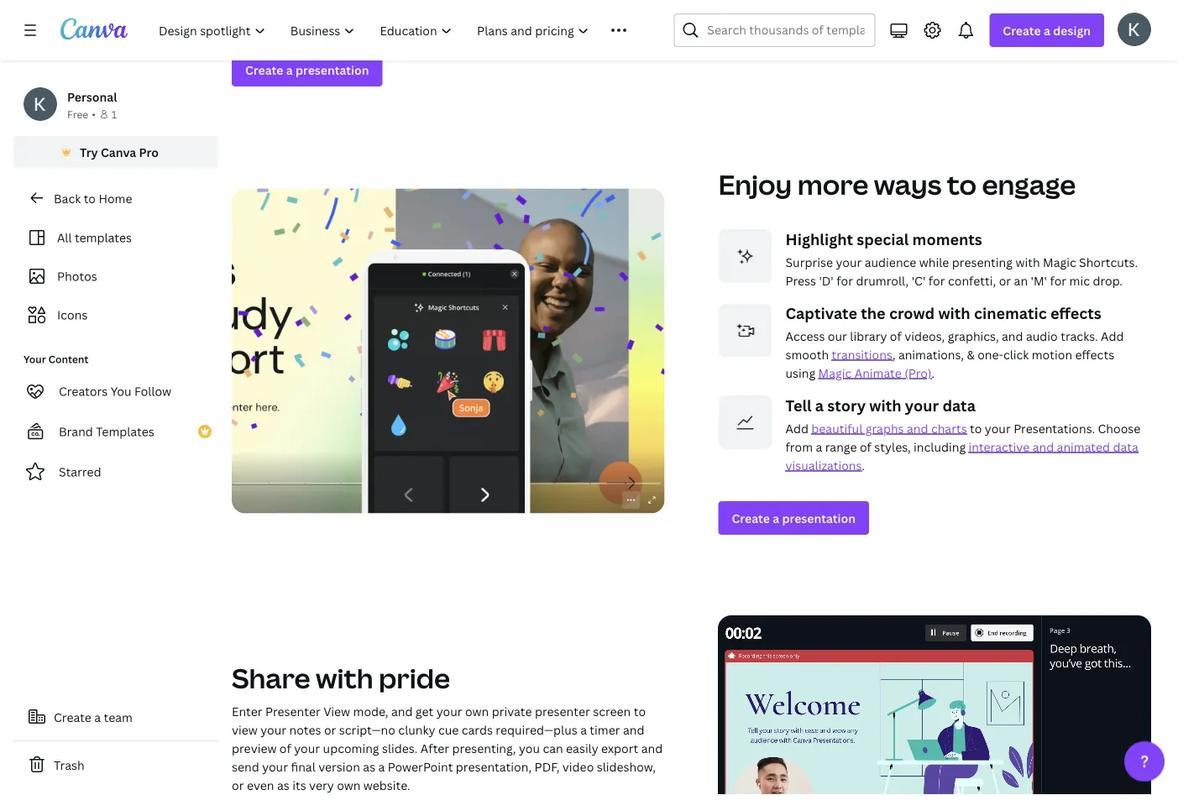 Task type: locate. For each thing, give the bounding box(es) containing it.
to right screen
[[634, 704, 646, 720]]

cue
[[438, 722, 459, 738]]

0 horizontal spatial of
[[279, 741, 291, 756]]

personal
[[67, 89, 117, 105]]

0 horizontal spatial or
[[232, 777, 244, 793]]

2 for from the left
[[928, 272, 945, 288]]

0 vertical spatial data
[[942, 395, 976, 416]]

to inside share with pride enter presenter view mode, and get your own private presenter screen to view your notes or script—no clunky cue cards required—plus a timer and preview of your upcoming slides. after presenting, you can easily export and send your final version as a powerpoint presentation, pdf, video slideshow, or even as its very own website.
[[634, 704, 646, 720]]

as
[[363, 759, 375, 775], [277, 777, 289, 793]]

data
[[942, 395, 976, 416], [1113, 439, 1138, 455]]

your up even
[[262, 759, 288, 775]]

1 vertical spatial effects
[[1075, 346, 1114, 362]]

top level navigation element
[[148, 13, 635, 47], [148, 13, 633, 47]]

share
[[232, 660, 310, 696]]

magic inside highlight special moments surprise your audience while presenting with magic shortcuts. press 'd' for drumroll, 'c' for confetti, or an 'm' for mic drop.
[[1043, 254, 1076, 270]]

your down highlight on the top right of the page
[[836, 254, 862, 270]]

your inside highlight special moments surprise your audience while presenting with magic shortcuts. press 'd' for drumroll, 'c' for confetti, or an 'm' for mic drop.
[[836, 254, 862, 270]]

or left an
[[999, 272, 1011, 288]]

add up from
[[785, 420, 808, 436]]

None search field
[[674, 13, 875, 47]]

kendall parks image
[[1118, 12, 1151, 46]]

of down add beautiful graphs and charts
[[860, 439, 871, 455]]

1 vertical spatial create a presentation link
[[718, 501, 869, 535]]

. down add beautiful graphs and charts
[[862, 457, 865, 473]]

graphs
[[865, 420, 904, 436]]

while
[[919, 254, 949, 270]]

creators you follow
[[59, 383, 171, 399]]

motion
[[1032, 346, 1072, 362]]

magic down transitions
[[818, 365, 852, 381]]

animate
[[855, 365, 902, 381]]

presenting
[[952, 254, 1013, 270]]

to inside to your presentations. choose from a range of styles, including
[[970, 420, 982, 436]]

add
[[1101, 328, 1124, 344], [785, 420, 808, 436]]

from
[[785, 439, 813, 455]]

1 horizontal spatial presentation
[[782, 510, 856, 526]]

2 vertical spatial of
[[279, 741, 291, 756]]

captivate the crowd with cinematic effects image
[[718, 303, 772, 357]]

1 horizontal spatial own
[[465, 704, 489, 720]]

add right tracks.
[[1101, 328, 1124, 344]]

of inside share with pride enter presenter view mode, and get your own private presenter screen to view your notes or script—no clunky cue cards required—plus a timer and preview of your upcoming slides. after presenting, you can easily export and send your final version as a powerpoint presentation, pdf, video slideshow, or even as its very own website.
[[279, 741, 291, 756]]

•
[[92, 107, 96, 121]]

mode,
[[353, 704, 388, 720]]

own down version
[[337, 777, 361, 793]]

confetti,
[[948, 272, 996, 288]]

screen
[[593, 704, 631, 720]]

for right 'c'
[[928, 272, 945, 288]]

1 vertical spatial .
[[862, 457, 865, 473]]

1 for from the left
[[836, 272, 853, 288]]

get
[[416, 704, 433, 720]]

, animations, & one-click motion effects using
[[785, 346, 1114, 381]]

2 horizontal spatial for
[[1050, 272, 1067, 288]]

or inside highlight special moments surprise your audience while presenting with magic shortcuts. press 'd' for drumroll, 'c' for confetti, or an 'm' for mic drop.
[[999, 272, 1011, 288]]

view
[[323, 704, 350, 720]]

create
[[1003, 22, 1041, 38], [245, 62, 283, 78], [732, 510, 770, 526], [54, 709, 91, 725]]

0 vertical spatial of
[[890, 328, 902, 344]]

trash
[[54, 757, 84, 773]]

with up graphs
[[869, 395, 901, 416]]

1 horizontal spatial magic
[[1043, 254, 1076, 270]]

data up charts
[[942, 395, 976, 416]]

1 horizontal spatial data
[[1113, 439, 1138, 455]]

range
[[825, 439, 857, 455]]

1 vertical spatial or
[[324, 722, 336, 738]]

your up 'interactive'
[[985, 420, 1011, 436]]

with
[[1015, 254, 1040, 270], [938, 303, 970, 323], [869, 395, 901, 416], [316, 660, 373, 696]]

0 vertical spatial .
[[932, 365, 935, 381]]

and up slideshow,
[[641, 741, 663, 756]]

or down view
[[324, 722, 336, 738]]

presenter
[[265, 704, 321, 720]]

your content
[[24, 352, 88, 366]]

tell a story with your data image
[[718, 395, 772, 449]]

preview of remote control feature on canva presentations image
[[232, 189, 665, 513]]

mic
[[1069, 272, 1090, 288]]

data down choose
[[1113, 439, 1138, 455]]

to right "back"
[[84, 190, 96, 206]]

of
[[890, 328, 902, 344], [860, 439, 871, 455], [279, 741, 291, 756]]

1 vertical spatial presentation
[[782, 510, 856, 526]]

magic up mic
[[1043, 254, 1076, 270]]

final
[[291, 759, 315, 775]]

even
[[247, 777, 274, 793]]

effects down tracks.
[[1075, 346, 1114, 362]]

back to home
[[54, 190, 132, 206]]

1 vertical spatial of
[[860, 439, 871, 455]]

or down send
[[232, 777, 244, 793]]

1 horizontal spatial for
[[928, 272, 945, 288]]

create a team
[[54, 709, 133, 725]]

as up website.
[[363, 759, 375, 775]]

follow
[[134, 383, 171, 399]]

presenter
[[535, 704, 590, 720]]

to right charts
[[970, 420, 982, 436]]

0 vertical spatial add
[[1101, 328, 1124, 344]]

0 horizontal spatial for
[[836, 272, 853, 288]]

magic
[[1043, 254, 1076, 270], [818, 365, 852, 381]]

to your presentations. choose from a range of styles, including
[[785, 420, 1141, 455]]

1 horizontal spatial add
[[1101, 328, 1124, 344]]

to right 'ways'
[[947, 166, 976, 203]]

0 vertical spatial magic
[[1043, 254, 1076, 270]]

as left the its
[[277, 777, 289, 793]]

export
[[601, 741, 638, 756]]

1 horizontal spatial as
[[363, 759, 375, 775]]

access
[[785, 328, 825, 344]]

0 horizontal spatial add
[[785, 420, 808, 436]]

or for moments
[[999, 272, 1011, 288]]

all
[[57, 230, 72, 246]]

presentation
[[295, 62, 369, 78], [782, 510, 856, 526]]

create a design button
[[989, 13, 1104, 47]]

add beautiful graphs and charts
[[785, 420, 967, 436]]

share with pride enter presenter view mode, and get your own private presenter screen to view your notes or script—no clunky cue cards required—plus a timer and preview of your upcoming slides. after presenting, you can easily export and send your final version as a powerpoint presentation, pdf, video slideshow, or even as its very own website.
[[232, 660, 663, 793]]

and up click
[[1002, 328, 1023, 344]]

0 vertical spatial presentation
[[295, 62, 369, 78]]

0 vertical spatial create a presentation
[[245, 62, 369, 78]]

preview
[[232, 741, 277, 756]]

1 horizontal spatial or
[[324, 722, 336, 738]]

back
[[54, 190, 81, 206]]

0 horizontal spatial create a presentation link
[[232, 53, 383, 86]]

data inside interactive and animated data visualizations
[[1113, 439, 1138, 455]]

2 horizontal spatial or
[[999, 272, 1011, 288]]

transitions link
[[832, 346, 892, 362]]

video
[[562, 759, 594, 775]]

0 horizontal spatial presentation
[[295, 62, 369, 78]]

1 horizontal spatial create a presentation
[[732, 510, 856, 526]]

0 vertical spatial or
[[999, 272, 1011, 288]]

templates
[[96, 424, 154, 440]]

and
[[1002, 328, 1023, 344], [907, 420, 928, 436], [1032, 439, 1054, 455], [391, 704, 413, 720], [623, 722, 644, 738], [641, 741, 663, 756]]

.
[[932, 365, 935, 381], [862, 457, 865, 473]]

more
[[797, 166, 868, 203]]

1 vertical spatial data
[[1113, 439, 1138, 455]]

1 vertical spatial add
[[785, 420, 808, 436]]

and down presentations.
[[1032, 439, 1054, 455]]

0 horizontal spatial data
[[942, 395, 976, 416]]

of up ,
[[890, 328, 902, 344]]

your
[[836, 254, 862, 270], [905, 395, 939, 416], [985, 420, 1011, 436], [436, 704, 462, 720], [260, 722, 286, 738], [294, 741, 320, 756], [262, 759, 288, 775]]

0 horizontal spatial as
[[277, 777, 289, 793]]

0 horizontal spatial create a presentation
[[245, 62, 369, 78]]

2 horizontal spatial of
[[890, 328, 902, 344]]

with up view
[[316, 660, 373, 696]]

script—no
[[339, 722, 395, 738]]

an
[[1014, 272, 1028, 288]]

'm'
[[1031, 272, 1047, 288]]

. down animations,
[[932, 365, 935, 381]]

pdf,
[[534, 759, 560, 775]]

1
[[112, 107, 117, 121]]

1 vertical spatial magic
[[818, 365, 852, 381]]

of up final on the left bottom of page
[[279, 741, 291, 756]]

styles,
[[874, 439, 911, 455]]

for right 'm'
[[1050, 272, 1067, 288]]

charts
[[931, 420, 967, 436]]

timer
[[590, 722, 620, 738]]

own up cards
[[465, 704, 489, 720]]

for right 'd'
[[836, 272, 853, 288]]

effects up tracks.
[[1050, 303, 1101, 323]]

captivate
[[785, 303, 857, 323]]

1 horizontal spatial of
[[860, 439, 871, 455]]

presentation for the top 'create a presentation' link
[[295, 62, 369, 78]]

0 vertical spatial create a presentation link
[[232, 53, 383, 86]]

0 horizontal spatial .
[[862, 457, 865, 473]]

cards
[[462, 722, 493, 738]]

brand templates link
[[13, 415, 218, 448]]

enjoy more ways to engage
[[718, 166, 1076, 203]]

shortcuts.
[[1079, 254, 1138, 270]]

1 vertical spatial own
[[337, 777, 361, 793]]

press
[[785, 272, 816, 288]]

and inside interactive and animated data visualizations
[[1032, 439, 1054, 455]]

effects inside the ", animations, & one-click motion effects using"
[[1075, 346, 1114, 362]]

with up an
[[1015, 254, 1040, 270]]

a inside dropdown button
[[1044, 22, 1050, 38]]

the
[[861, 303, 886, 323]]

photos
[[57, 268, 97, 284]]

create a presentation
[[245, 62, 369, 78], [732, 510, 856, 526]]

2 vertical spatial or
[[232, 777, 244, 793]]



Task type: describe. For each thing, give the bounding box(es) containing it.
0 vertical spatial effects
[[1050, 303, 1101, 323]]

pride
[[379, 660, 450, 696]]

add inside access our library of videos, graphics, and audio tracks. add smooth
[[1101, 328, 1124, 344]]

or for pride
[[324, 722, 336, 738]]

1 vertical spatial as
[[277, 777, 289, 793]]

highlight special moments image
[[718, 229, 772, 283]]

'c'
[[912, 272, 926, 288]]

visualizations
[[785, 457, 862, 473]]

create inside dropdown button
[[1003, 22, 1041, 38]]

try
[[80, 144, 98, 160]]

slideshow,
[[597, 759, 656, 775]]

all templates link
[[24, 222, 208, 254]]

try canva pro button
[[13, 136, 218, 168]]

videos,
[[905, 328, 945, 344]]

and up the including
[[907, 420, 928, 436]]

access our library of videos, graphics, and audio tracks. add smooth
[[785, 328, 1124, 362]]

tracks.
[[1061, 328, 1098, 344]]

with inside share with pride enter presenter view mode, and get your own private presenter screen to view your notes or script—no clunky cue cards required—plus a timer and preview of your upcoming slides. after presenting, you can easily export and send your final version as a powerpoint presentation, pdf, video slideshow, or even as its very own website.
[[316, 660, 373, 696]]

can
[[543, 741, 563, 756]]

interactive and animated data visualizations
[[785, 439, 1138, 473]]

your down (pro)
[[905, 395, 939, 416]]

audience
[[865, 254, 916, 270]]

one-
[[977, 346, 1003, 362]]

starred link
[[13, 455, 218, 489]]

create a design
[[1003, 22, 1091, 38]]

drumroll,
[[856, 272, 909, 288]]

beautiful
[[811, 420, 863, 436]]

transitions
[[832, 346, 892, 362]]

and left get
[[391, 704, 413, 720]]

(pro)
[[904, 365, 932, 381]]

,
[[892, 346, 895, 362]]

you
[[519, 741, 540, 756]]

starred
[[59, 464, 101, 480]]

team
[[104, 709, 133, 725]]

drop.
[[1093, 272, 1123, 288]]

view
[[232, 722, 258, 738]]

a inside 'button'
[[94, 709, 101, 725]]

animations,
[[898, 346, 964, 362]]

1 horizontal spatial .
[[932, 365, 935, 381]]

Search search field
[[707, 14, 864, 46]]

graphics,
[[948, 328, 999, 344]]

upcoming
[[323, 741, 379, 756]]

pro
[[139, 144, 159, 160]]

trash link
[[13, 748, 218, 782]]

presentation,
[[456, 759, 532, 775]]

its
[[292, 777, 306, 793]]

and inside access our library of videos, graphics, and audio tracks. add smooth
[[1002, 328, 1023, 344]]

moments
[[912, 229, 982, 249]]

your down notes
[[294, 741, 320, 756]]

icons link
[[24, 299, 208, 331]]

home
[[99, 190, 132, 206]]

cinematic
[[974, 303, 1047, 323]]

enjoy
[[718, 166, 792, 203]]

special
[[857, 229, 909, 249]]

presentation for right 'create a presentation' link
[[782, 510, 856, 526]]

our
[[828, 328, 847, 344]]

create a team button
[[13, 700, 218, 734]]

your up preview
[[260, 722, 286, 738]]

free •
[[67, 107, 96, 121]]

interactive
[[969, 439, 1030, 455]]

back to home link
[[13, 181, 218, 215]]

icons
[[57, 307, 88, 323]]

click
[[1003, 346, 1029, 362]]

engage
[[982, 166, 1076, 203]]

tell a story with your data
[[785, 395, 976, 416]]

with up graphics,
[[938, 303, 970, 323]]

creators
[[59, 383, 108, 399]]

beautiful graphs and charts link
[[811, 420, 967, 436]]

brand templates
[[59, 424, 154, 440]]

highlight
[[785, 229, 853, 249]]

version
[[318, 759, 360, 775]]

easily
[[566, 741, 598, 756]]

creators you follow link
[[13, 374, 218, 408]]

your
[[24, 352, 46, 366]]

slides.
[[382, 741, 418, 756]]

with inside highlight special moments surprise your audience while presenting with magic shortcuts. press 'd' for drumroll, 'c' for confetti, or an 'm' for mic drop.
[[1015, 254, 1040, 270]]

and up the export at the bottom right
[[623, 722, 644, 738]]

create inside 'button'
[[54, 709, 91, 725]]

of inside to your presentations. choose from a range of styles, including
[[860, 439, 871, 455]]

templates
[[75, 230, 132, 246]]

send
[[232, 759, 259, 775]]

magic animate (pro) .
[[818, 365, 935, 381]]

1 vertical spatial create a presentation
[[732, 510, 856, 526]]

your inside to your presentations. choose from a range of styles, including
[[985, 420, 1011, 436]]

captivate the crowd with cinematic effects
[[785, 303, 1101, 323]]

enter
[[232, 704, 262, 720]]

0 horizontal spatial own
[[337, 777, 361, 793]]

3 for from the left
[[1050, 272, 1067, 288]]

0 horizontal spatial magic
[[818, 365, 852, 381]]

a inside to your presentations. choose from a range of styles, including
[[816, 439, 822, 455]]

photos link
[[24, 260, 208, 292]]

your up 'cue' at the left bottom of page
[[436, 704, 462, 720]]

&
[[967, 346, 975, 362]]

including
[[914, 439, 966, 455]]

0 vertical spatial own
[[465, 704, 489, 720]]

library
[[850, 328, 887, 344]]

of inside access our library of videos, graphics, and audio tracks. add smooth
[[890, 328, 902, 344]]

interactive and animated data visualizations link
[[785, 439, 1138, 473]]

free
[[67, 107, 88, 121]]

crowd
[[889, 303, 935, 323]]

0 vertical spatial as
[[363, 759, 375, 775]]

1 horizontal spatial create a presentation link
[[718, 501, 869, 535]]



Task type: vqa. For each thing, say whether or not it's contained in the screenshot.
slideshow,
yes



